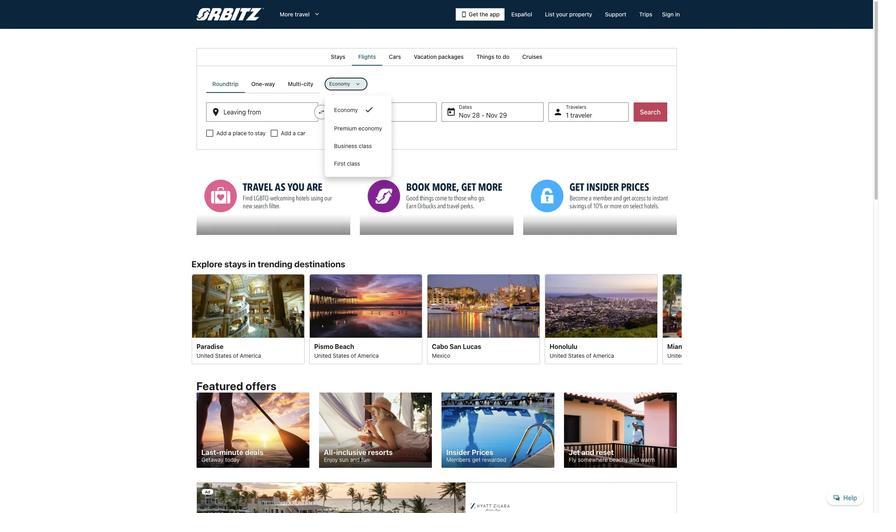 Task type: describe. For each thing, give the bounding box(es) containing it.
members
[[446, 457, 470, 463]]

paradise
[[196, 343, 223, 350]]

minute
[[219, 449, 243, 457]]

add a car
[[281, 130, 306, 137]]

explore stays in trending destinations
[[192, 259, 345, 269]]

jet
[[569, 449, 580, 457]]

add for add a car
[[281, 130, 291, 137]]

support link
[[599, 7, 633, 22]]

list your property
[[545, 11, 592, 18]]

america inside pismo beach united states of america
[[357, 352, 379, 359]]

premium economy
[[334, 125, 382, 132]]

america inside paradise united states of america
[[240, 352, 261, 359]]

economy button
[[325, 100, 392, 119]]

things to do
[[477, 53, 510, 60]]

getaway
[[201, 457, 223, 463]]

tab list containing stays
[[196, 48, 677, 66]]

do
[[503, 53, 510, 60]]

1 traveler button
[[548, 103, 629, 122]]

last-minute deals getaway today
[[201, 449, 263, 463]]

inclusive
[[336, 449, 366, 457]]

class for business class
[[359, 143, 372, 149]]

1 horizontal spatial and
[[581, 449, 594, 457]]

trips
[[639, 11, 653, 18]]

of inside honolulu united states of america
[[586, 352, 591, 359]]

beachy
[[609, 457, 628, 463]]

miami
[[667, 343, 686, 350]]

list your property link
[[539, 7, 599, 22]]

things to do link
[[470, 48, 516, 66]]

show previous card image
[[187, 314, 196, 324]]

today
[[225, 457, 239, 463]]

economy button
[[325, 78, 368, 90]]

first
[[334, 160, 346, 167]]

of inside miami beach united states of america
[[704, 352, 709, 359]]

honolulu
[[550, 343, 577, 350]]

stays
[[224, 259, 247, 269]]

car
[[297, 130, 306, 137]]

paradise united states of america
[[196, 343, 261, 359]]

states inside pismo beach united states of america
[[333, 352, 349, 359]]

offers
[[246, 380, 277, 393]]

search button
[[634, 103, 667, 122]]

rewarded
[[482, 457, 506, 463]]

cars
[[389, 53, 401, 60]]

insider prices members get rewarded
[[446, 449, 506, 463]]

more
[[280, 11, 293, 18]]

featured offers region
[[192, 375, 682, 473]]

app
[[490, 11, 500, 18]]

business
[[334, 143, 357, 149]]

stays
[[331, 53, 346, 60]]

of inside paradise united states of america
[[233, 352, 238, 359]]

more travel button
[[273, 7, 327, 22]]

cabo
[[432, 343, 448, 350]]

place
[[233, 130, 247, 137]]

pismo beach united states of america
[[314, 343, 379, 359]]

states inside miami beach united states of america
[[686, 352, 702, 359]]

vacation
[[414, 53, 437, 60]]

2 horizontal spatial and
[[629, 457, 639, 463]]

multi-city link
[[282, 75, 320, 93]]

explore
[[192, 259, 223, 269]]

resorts
[[368, 449, 393, 457]]

property
[[569, 11, 592, 18]]

trending
[[258, 259, 293, 269]]

travel
[[295, 11, 310, 18]]

states inside honolulu united states of america
[[568, 352, 585, 359]]

reset
[[596, 449, 614, 457]]

add for add a place to stay
[[216, 130, 227, 137]]

lucas
[[463, 343, 481, 350]]

get
[[469, 11, 478, 18]]

warm
[[641, 457, 655, 463]]

beach for miami beach
[[687, 343, 707, 350]]

states inside paradise united states of america
[[215, 352, 231, 359]]

insider
[[446, 449, 470, 457]]

roundtrip link
[[206, 75, 245, 93]]

swap origin and destination values image
[[318, 109, 325, 116]]

0 horizontal spatial to
[[248, 130, 253, 137]]

get the app link
[[456, 8, 505, 21]]

nov 28 - nov 29 button
[[441, 103, 544, 122]]

one-
[[251, 80, 265, 87]]

to inside tab list
[[496, 53, 501, 60]]

packages
[[438, 53, 464, 60]]

city
[[304, 80, 313, 87]]

español
[[511, 11, 532, 18]]

premium
[[334, 125, 357, 132]]

first class
[[334, 160, 360, 167]]

class for first class
[[347, 160, 360, 167]]

stay
[[255, 130, 266, 137]]

cruises
[[522, 53, 542, 60]]

tab list containing roundtrip
[[206, 75, 320, 93]]

stays link
[[324, 48, 352, 66]]

featured offers main content
[[0, 48, 873, 513]]

one-way
[[251, 80, 275, 87]]

america inside miami beach united states of america
[[711, 352, 732, 359]]

add a place to stay
[[216, 130, 266, 137]]

flights link
[[352, 48, 383, 66]]

things
[[477, 53, 495, 60]]

2 nov from the left
[[486, 112, 498, 119]]

economy
[[359, 125, 382, 132]]

list
[[545, 11, 555, 18]]



Task type: vqa. For each thing, say whether or not it's contained in the screenshot.
Honolulu United States of America on the right bottom
yes



Task type: locate. For each thing, give the bounding box(es) containing it.
in right "sign"
[[675, 11, 680, 18]]

of inside pismo beach united states of america
[[351, 352, 356, 359]]

first class button
[[325, 155, 392, 172]]

0 vertical spatial in
[[675, 11, 680, 18]]

miami beach featuring a city and street scenes image
[[663, 274, 775, 338]]

1 vertical spatial to
[[248, 130, 253, 137]]

in inside featured offers main content
[[248, 259, 256, 269]]

last-
[[201, 449, 219, 457]]

1 united from the left
[[196, 352, 213, 359]]

a left the place
[[228, 130, 231, 137]]

menu containing economy
[[325, 100, 392, 172]]

a for car
[[293, 130, 296, 137]]

28
[[472, 112, 480, 119]]

2 united from the left
[[314, 352, 331, 359]]

1 states from the left
[[215, 352, 231, 359]]

1
[[566, 112, 569, 119]]

1 a from the left
[[228, 130, 231, 137]]

nov
[[459, 112, 471, 119], [486, 112, 498, 119]]

2 add from the left
[[281, 130, 291, 137]]

beach right the pismo
[[335, 343, 354, 350]]

united down the paradise
[[196, 352, 213, 359]]

sun
[[339, 457, 348, 463]]

add left car
[[281, 130, 291, 137]]

show next card image
[[677, 314, 687, 324]]

0 vertical spatial economy
[[329, 81, 350, 87]]

states
[[215, 352, 231, 359], [333, 352, 349, 359], [568, 352, 585, 359], [686, 352, 702, 359]]

1 traveler
[[566, 112, 592, 119]]

beach inside pismo beach united states of america
[[335, 343, 354, 350]]

united inside miami beach united states of america
[[667, 352, 684, 359]]

29
[[499, 112, 507, 119]]

las vegas featuring interior views image
[[192, 274, 305, 338]]

search
[[640, 109, 661, 116]]

economy for economy button
[[334, 107, 358, 113]]

-
[[482, 112, 485, 119]]

united down honolulu
[[550, 352, 567, 359]]

all-
[[324, 449, 336, 457]]

1 horizontal spatial in
[[675, 11, 680, 18]]

class down economy
[[359, 143, 372, 149]]

economy down stays link
[[329, 81, 350, 87]]

jet and reset fly somewhere beachy and warm
[[569, 449, 655, 463]]

way
[[265, 80, 275, 87]]

united down the pismo
[[314, 352, 331, 359]]

fly
[[569, 457, 576, 463]]

add left the place
[[216, 130, 227, 137]]

0 horizontal spatial beach
[[335, 343, 354, 350]]

0 horizontal spatial nov
[[459, 112, 471, 119]]

fun
[[361, 457, 370, 463]]

nov left 28
[[459, 112, 471, 119]]

united inside pismo beach united states of america
[[314, 352, 331, 359]]

0 horizontal spatial and
[[350, 457, 360, 463]]

america inside honolulu united states of america
[[593, 352, 614, 359]]

0 vertical spatial tab list
[[196, 48, 677, 66]]

0 horizontal spatial in
[[248, 259, 256, 269]]

cars link
[[383, 48, 408, 66]]

featured offers
[[196, 380, 277, 393]]

0 vertical spatial to
[[496, 53, 501, 60]]

destinations
[[294, 259, 345, 269]]

1 vertical spatial economy
[[334, 107, 358, 113]]

1 america from the left
[[240, 352, 261, 359]]

1 vertical spatial tab list
[[206, 75, 320, 93]]

states down miami
[[686, 352, 702, 359]]

featured
[[196, 380, 243, 393]]

1 horizontal spatial nov
[[486, 112, 498, 119]]

roundtrip
[[212, 80, 239, 87]]

4 america from the left
[[711, 352, 732, 359]]

states down the paradise
[[215, 352, 231, 359]]

united inside honolulu united states of america
[[550, 352, 567, 359]]

sign in button
[[659, 7, 683, 22]]

1 vertical spatial in
[[248, 259, 256, 269]]

download the app button image
[[461, 11, 467, 18]]

and
[[581, 449, 594, 457], [350, 457, 360, 463], [629, 457, 639, 463]]

trips link
[[633, 7, 659, 22]]

to left 'stay'
[[248, 130, 253, 137]]

economy for economy dropdown button
[[329, 81, 350, 87]]

menu
[[325, 100, 392, 172]]

flights
[[358, 53, 376, 60]]

miami beach united states of america
[[667, 343, 732, 359]]

states down the pismo
[[333, 352, 349, 359]]

somewhere
[[578, 457, 608, 463]]

and right 'jet' at the bottom right
[[581, 449, 594, 457]]

sign in
[[662, 11, 680, 18]]

class inside button
[[359, 143, 372, 149]]

united inside paradise united states of america
[[196, 352, 213, 359]]

1 horizontal spatial a
[[293, 130, 296, 137]]

san
[[450, 343, 461, 350]]

español button
[[505, 7, 539, 22]]

3 of from the left
[[586, 352, 591, 359]]

in inside dropdown button
[[675, 11, 680, 18]]

economy inside button
[[334, 107, 358, 113]]

4 of from the left
[[704, 352, 709, 359]]

america
[[240, 352, 261, 359], [357, 352, 379, 359], [593, 352, 614, 359], [711, 352, 732, 359]]

class right the first
[[347, 160, 360, 167]]

mexico
[[432, 352, 450, 359]]

beach right miami
[[687, 343, 707, 350]]

orbitz logo image
[[196, 8, 264, 21]]

and inside all-inclusive resorts enjoy sun and fun
[[350, 457, 360, 463]]

pismo beach featuring a sunset, views and tropical scenes image
[[309, 274, 422, 338]]

0 horizontal spatial add
[[216, 130, 227, 137]]

class
[[359, 143, 372, 149], [347, 160, 360, 167]]

menu inside featured offers main content
[[325, 100, 392, 172]]

get
[[472, 457, 480, 463]]

1 beach from the left
[[335, 343, 354, 350]]

3 america from the left
[[593, 352, 614, 359]]

honolulu united states of america
[[550, 343, 614, 359]]

multi-
[[288, 80, 304, 87]]

marina cabo san lucas which includes a marina, a coastal town and night scenes image
[[427, 274, 540, 338]]

cabo san lucas mexico
[[432, 343, 481, 359]]

sign
[[662, 11, 674, 18]]

pismo
[[314, 343, 333, 350]]

business class
[[334, 143, 372, 149]]

2 states from the left
[[333, 352, 349, 359]]

1 nov from the left
[[459, 112, 471, 119]]

0 vertical spatial class
[[359, 143, 372, 149]]

3 united from the left
[[550, 352, 567, 359]]

2 america from the left
[[357, 352, 379, 359]]

and left fun
[[350, 457, 360, 463]]

vacation packages
[[414, 53, 464, 60]]

a for place
[[228, 130, 231, 137]]

2 of from the left
[[351, 352, 356, 359]]

of
[[233, 352, 238, 359], [351, 352, 356, 359], [586, 352, 591, 359], [704, 352, 709, 359]]

your
[[556, 11, 568, 18]]

nov right -
[[486, 112, 498, 119]]

in right stays
[[248, 259, 256, 269]]

a left car
[[293, 130, 296, 137]]

beach for pismo beach
[[335, 343, 354, 350]]

1 horizontal spatial add
[[281, 130, 291, 137]]

beach inside miami beach united states of america
[[687, 343, 707, 350]]

class inside 'button'
[[347, 160, 360, 167]]

prices
[[472, 449, 493, 457]]

economy inside dropdown button
[[329, 81, 350, 87]]

0 horizontal spatial a
[[228, 130, 231, 137]]

the
[[480, 11, 488, 18]]

cruises link
[[516, 48, 549, 66]]

get the app
[[469, 11, 500, 18]]

4 states from the left
[[686, 352, 702, 359]]

1 vertical spatial class
[[347, 160, 360, 167]]

2 beach from the left
[[687, 343, 707, 350]]

and left warm
[[629, 457, 639, 463]]

multi-city
[[288, 80, 313, 87]]

1 of from the left
[[233, 352, 238, 359]]

2 a from the left
[[293, 130, 296, 137]]

economy up "premium"
[[334, 107, 358, 113]]

1 add from the left
[[216, 130, 227, 137]]

tab list
[[196, 48, 677, 66], [206, 75, 320, 93]]

to
[[496, 53, 501, 60], [248, 130, 253, 137]]

deals
[[245, 449, 263, 457]]

1 horizontal spatial beach
[[687, 343, 707, 350]]

states down honolulu
[[568, 352, 585, 359]]

to left do
[[496, 53, 501, 60]]

beach
[[335, 343, 354, 350], [687, 343, 707, 350]]

more travel
[[280, 11, 310, 18]]

3 states from the left
[[568, 352, 585, 359]]

all-inclusive resorts enjoy sun and fun
[[324, 449, 393, 463]]

vacation packages link
[[408, 48, 470, 66]]

united down miami
[[667, 352, 684, 359]]

1 horizontal spatial to
[[496, 53, 501, 60]]

4 united from the left
[[667, 352, 684, 359]]

makiki - lower punchbowl - tantalus showing landscape views, a sunset and a city image
[[545, 274, 658, 338]]



